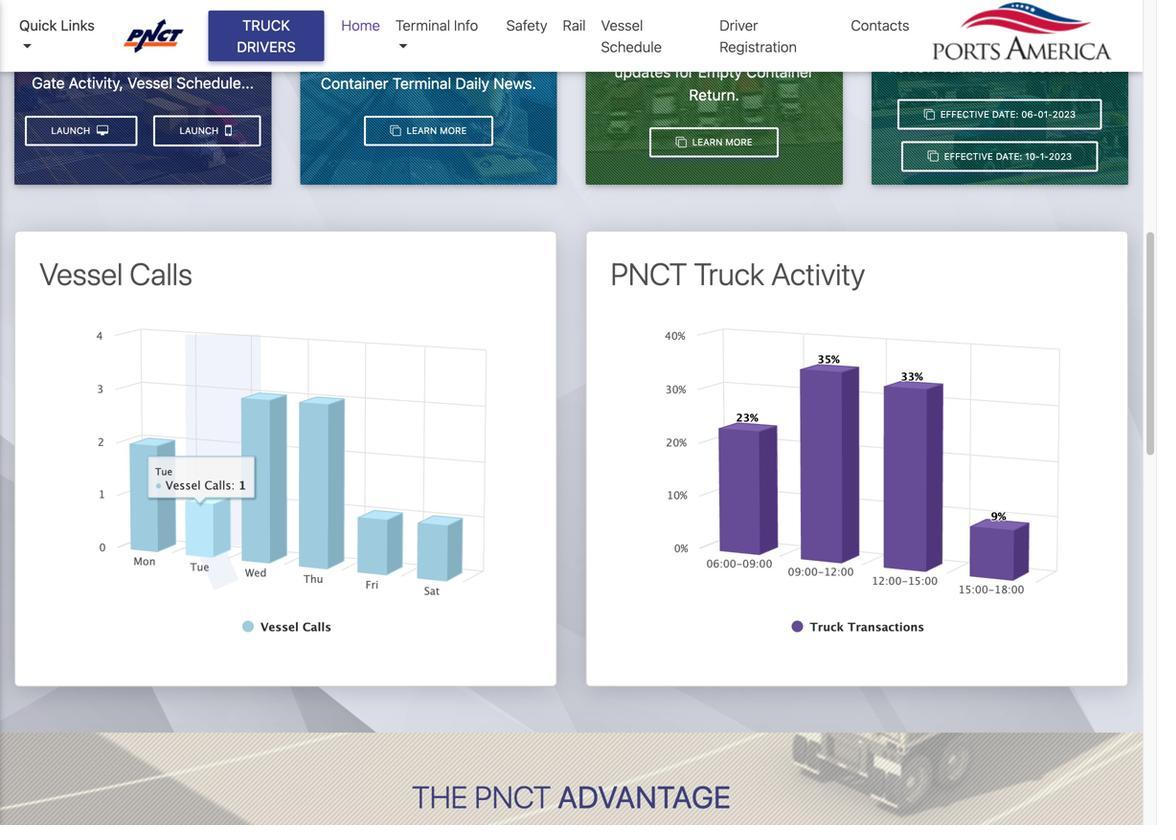 Task type: describe. For each thing, give the bounding box(es) containing it.
0 vertical spatial effective
[[1011, 58, 1072, 76]]

pnct truck activity
[[611, 256, 865, 292]]

0 vertical spatial pnct
[[611, 256, 687, 292]]

vessel schedule link
[[594, 7, 712, 65]]

terminal info
[[396, 17, 478, 34]]

online payments, flex services, gate activity, vessel schedule...
[[29, 51, 257, 92]]

effective for effective date: 06-01-2023
[[941, 109, 990, 120]]

quick links
[[19, 17, 95, 34]]

quick links link
[[19, 14, 105, 57]]

all the latest information and updates for empty container return.
[[615, 40, 814, 104]]

info
[[454, 17, 478, 34]]

conference
[[901, 8, 1035, 39]]

1 launch link from the left
[[153, 116, 261, 147]]

10-
[[1025, 151, 1040, 162]]

learn more for daily
[[404, 125, 467, 136]]

terminal inside new york terminal conference tariff
[[1009, 0, 1106, 7]]

return.
[[689, 86, 740, 104]]

clone image for review tarrif and effective date:
[[924, 109, 935, 120]]

1 vertical spatial terminal
[[396, 17, 450, 34]]

driver
[[720, 17, 758, 34]]

vessel for calls
[[39, 256, 123, 292]]

updates
[[411, 1, 509, 33]]

contacts link
[[843, 7, 917, 44]]

date: for 01-
[[992, 109, 1019, 120]]

clone image for all the latest information and updates for empty container return.
[[676, 137, 687, 148]]

date: for 1-
[[996, 151, 1023, 162]]

learn more link for terminal
[[364, 116, 493, 146]]

new york terminal conference tariff
[[894, 0, 1106, 39]]

gate
[[32, 74, 65, 92]]

truck drivers
[[237, 17, 296, 55]]

web
[[108, 1, 161, 33]]

01-
[[1038, 109, 1053, 120]]

updates
[[615, 63, 671, 81]]

rail link
[[555, 7, 594, 44]]

drivers
[[237, 38, 296, 55]]

review
[[888, 58, 937, 76]]

the pnct advantage
[[412, 780, 731, 816]]

clone image inside effective date: 10-1-2023 link
[[928, 151, 939, 162]]

vessel for schedule
[[601, 17, 643, 34]]

effective for effective date: 10-1-2023
[[944, 151, 993, 162]]

launch for desktop icon on the left top of page
[[51, 125, 93, 136]]

2023 for 01-
[[1053, 109, 1076, 120]]

effective date: 10-1-2023 link
[[902, 141, 1099, 172]]

0 vertical spatial daily
[[348, 1, 405, 33]]

tariff
[[1041, 8, 1099, 39]]

links
[[61, 17, 95, 34]]

quick for access
[[328, 51, 368, 69]]

to
[[426, 51, 440, 69]]

payments,
[[77, 51, 149, 69]]

2023 for 1-
[[1049, 151, 1072, 162]]

activity,
[[69, 74, 123, 92]]

empty
[[698, 63, 742, 81]]

06-
[[1022, 109, 1038, 120]]

tos web portal
[[51, 1, 234, 33]]

for
[[675, 63, 694, 81]]

container inside quick access to port newark container terminal daily news.
[[321, 74, 388, 92]]

learn for for
[[692, 137, 723, 148]]

1 vertical spatial truck
[[694, 256, 765, 292]]

home link
[[334, 7, 388, 44]]

more for empty
[[726, 137, 753, 148]]

terminal info link
[[388, 7, 499, 65]]

the
[[412, 780, 468, 816]]

truck drivers link
[[208, 11, 324, 61]]

vessel calls
[[39, 256, 193, 292]]

driver registration link
[[712, 7, 843, 65]]

news.
[[494, 74, 536, 92]]



Task type: vqa. For each thing, say whether or not it's contained in the screenshot.
rail link
yes



Task type: locate. For each thing, give the bounding box(es) containing it.
registration
[[720, 38, 797, 55]]

rail
[[563, 17, 586, 34]]

clone image
[[390, 125, 401, 136]]

0 horizontal spatial learn more link
[[364, 116, 493, 146]]

learn right clone icon
[[407, 125, 437, 136]]

1 horizontal spatial quick
[[328, 51, 368, 69]]

daily inside quick access to port newark container terminal daily news.
[[455, 74, 490, 92]]

learn more link down return.
[[650, 127, 779, 158]]

vessel up schedule
[[601, 17, 643, 34]]

container down the "registration"
[[746, 63, 814, 81]]

launch for "mobile" image
[[180, 125, 221, 136]]

1 horizontal spatial and
[[981, 58, 1007, 76]]

learn
[[407, 125, 437, 136], [692, 137, 723, 148]]

effective date: 06-01-2023
[[938, 109, 1076, 120]]

0 vertical spatial 2023
[[1053, 109, 1076, 120]]

0 horizontal spatial quick
[[19, 17, 57, 34]]

0 horizontal spatial more
[[440, 125, 467, 136]]

quick for links
[[19, 17, 57, 34]]

learn more link down quick access to port newark container terminal daily news.
[[364, 116, 493, 146]]

date: left 10-
[[996, 151, 1023, 162]]

1 horizontal spatial more
[[726, 137, 753, 148]]

access
[[372, 51, 422, 69]]

clone image inside learn more "link"
[[676, 137, 687, 148]]

flex
[[153, 51, 189, 69]]

tarrif
[[941, 58, 977, 76]]

0 horizontal spatial pnct
[[475, 780, 551, 816]]

2 launch from the left
[[51, 125, 93, 136]]

2 vertical spatial terminal
[[392, 74, 451, 92]]

launch left desktop icon on the left top of page
[[51, 125, 93, 136]]

vessel down the flex
[[127, 74, 172, 92]]

port
[[444, 51, 473, 69]]

0 vertical spatial terminal
[[1009, 0, 1106, 7]]

0 vertical spatial vessel
[[601, 17, 643, 34]]

1 horizontal spatial daily
[[455, 74, 490, 92]]

container down access
[[321, 74, 388, 92]]

1 horizontal spatial truck
[[694, 256, 765, 292]]

1 launch from the left
[[180, 125, 221, 136]]

clone image left effective date: 10-1-2023
[[928, 151, 939, 162]]

1 horizontal spatial launch link
[[153, 116, 261, 147]]

effective date: 10-1-2023
[[942, 151, 1072, 162]]

home
[[341, 17, 380, 34]]

1 vertical spatial daily
[[455, 74, 490, 92]]

all
[[615, 40, 632, 58]]

the
[[636, 40, 659, 58]]

vessel inside vessel schedule
[[601, 17, 643, 34]]

2 horizontal spatial vessel
[[601, 17, 643, 34]]

date: left '06-'
[[992, 109, 1019, 120]]

0 horizontal spatial vessel
[[39, 256, 123, 292]]

effective down tarrif
[[941, 109, 990, 120]]

vessel left calls
[[39, 256, 123, 292]]

1 vertical spatial pnct
[[475, 780, 551, 816]]

learn for terminal
[[407, 125, 437, 136]]

effective date: 06-01-2023 link
[[898, 99, 1102, 130]]

vessel schedule
[[601, 17, 662, 55]]

1 vertical spatial quick
[[328, 51, 368, 69]]

tos
[[51, 1, 103, 33]]

1 horizontal spatial learn
[[692, 137, 723, 148]]

and right tarrif
[[981, 58, 1007, 76]]

safety
[[506, 17, 548, 34]]

more down return.
[[726, 137, 753, 148]]

quick inside quick access to port newark container terminal daily news.
[[328, 51, 368, 69]]

clone image down for
[[676, 137, 687, 148]]

0 horizontal spatial launch
[[51, 125, 93, 136]]

portal
[[167, 1, 234, 33]]

effective down effective date: 06-01-2023 link
[[944, 151, 993, 162]]

new
[[894, 0, 947, 7]]

daily up access
[[348, 1, 405, 33]]

activity
[[771, 256, 865, 292]]

vessel
[[601, 17, 643, 34], [127, 74, 172, 92], [39, 256, 123, 292]]

1 vertical spatial effective
[[941, 109, 990, 120]]

1 vertical spatial 2023
[[1049, 151, 1072, 162]]

0 horizontal spatial container
[[321, 74, 388, 92]]

daily updates
[[348, 1, 509, 33]]

1 horizontal spatial launch
[[180, 125, 221, 136]]

newark
[[477, 51, 529, 69]]

terminal up to
[[396, 17, 450, 34]]

effective up the 01-
[[1011, 58, 1072, 76]]

1 vertical spatial vessel
[[127, 74, 172, 92]]

0 vertical spatial clone image
[[924, 109, 935, 120]]

mobile image
[[225, 123, 232, 138]]

2 vertical spatial effective
[[944, 151, 993, 162]]

more
[[440, 125, 467, 136], [726, 137, 753, 148]]

0 vertical spatial truck
[[242, 17, 290, 34]]

quick
[[19, 17, 57, 34], [328, 51, 368, 69]]

learn more link
[[364, 116, 493, 146], [650, 127, 779, 158]]

container
[[746, 63, 814, 81], [321, 74, 388, 92]]

more right clone icon
[[440, 125, 467, 136]]

0 vertical spatial date:
[[1076, 58, 1113, 76]]

0 horizontal spatial learn
[[407, 125, 437, 136]]

daily down "port"
[[455, 74, 490, 92]]

learn more for empty
[[690, 137, 753, 148]]

latest
[[663, 40, 701, 58]]

clone image down review at the right top
[[924, 109, 935, 120]]

1 vertical spatial date:
[[992, 109, 1019, 120]]

launch link down the schedule... in the left of the page
[[153, 116, 261, 147]]

pnct
[[611, 256, 687, 292], [475, 780, 551, 816]]

terminal inside quick access to port newark container terminal daily news.
[[392, 74, 451, 92]]

2023 right '06-'
[[1053, 109, 1076, 120]]

schedule...
[[176, 74, 254, 92]]

information
[[705, 40, 784, 58]]

0 horizontal spatial learn more
[[404, 125, 467, 136]]

1 horizontal spatial pnct
[[611, 256, 687, 292]]

2023 right 10-
[[1049, 151, 1072, 162]]

date: down tariff
[[1076, 58, 1113, 76]]

and right information
[[788, 40, 814, 58]]

launch link
[[153, 116, 261, 147], [25, 116, 138, 146]]

0 horizontal spatial truck
[[242, 17, 290, 34]]

1 horizontal spatial learn more
[[690, 137, 753, 148]]

safety link
[[499, 7, 555, 44]]

vessel inside online payments, flex services, gate activity, vessel schedule...
[[127, 74, 172, 92]]

daily
[[348, 1, 405, 33], [455, 74, 490, 92]]

2 vertical spatial date:
[[996, 151, 1023, 162]]

learn more down return.
[[690, 137, 753, 148]]

contacts
[[851, 17, 910, 34]]

desktop image
[[97, 125, 108, 136]]

1 horizontal spatial container
[[746, 63, 814, 81]]

date:
[[1076, 58, 1113, 76], [992, 109, 1019, 120], [996, 151, 1023, 162]]

learn more
[[404, 125, 467, 136], [690, 137, 753, 148]]

calls
[[130, 256, 193, 292]]

truck left activity
[[694, 256, 765, 292]]

and inside all the latest information and updates for empty container return.
[[788, 40, 814, 58]]

truck up drivers
[[242, 17, 290, 34]]

terminal
[[1009, 0, 1106, 7], [396, 17, 450, 34], [392, 74, 451, 92]]

quick down home link on the top
[[328, 51, 368, 69]]

advantage
[[558, 780, 731, 816]]

1 horizontal spatial learn more link
[[650, 127, 779, 158]]

1-
[[1040, 151, 1049, 162]]

2 launch link from the left
[[25, 116, 138, 146]]

2 vertical spatial clone image
[[928, 151, 939, 162]]

2023
[[1053, 109, 1076, 120], [1049, 151, 1072, 162]]

0 horizontal spatial daily
[[348, 1, 405, 33]]

effective
[[1011, 58, 1072, 76], [941, 109, 990, 120], [944, 151, 993, 162]]

1 vertical spatial clone image
[[676, 137, 687, 148]]

0 horizontal spatial launch link
[[25, 116, 138, 146]]

truck
[[242, 17, 290, 34], [694, 256, 765, 292]]

review tarrif and effective date:
[[888, 58, 1113, 76]]

clone image inside effective date: 06-01-2023 link
[[924, 109, 935, 120]]

clone image
[[924, 109, 935, 120], [676, 137, 687, 148], [928, 151, 939, 162]]

services,
[[193, 51, 257, 69]]

and
[[788, 40, 814, 58], [981, 58, 1007, 76]]

terminal up tariff
[[1009, 0, 1106, 7]]

driver registration
[[720, 17, 797, 55]]

launch link down activity,
[[25, 116, 138, 146]]

schedule
[[601, 38, 662, 55]]

container inside all the latest information and updates for empty container return.
[[746, 63, 814, 81]]

learn more right clone icon
[[404, 125, 467, 136]]

york
[[953, 0, 1003, 7]]

2 vertical spatial vessel
[[39, 256, 123, 292]]

learn more link for for
[[650, 127, 779, 158]]

launch
[[180, 125, 221, 136], [51, 125, 93, 136]]

0 vertical spatial quick
[[19, 17, 57, 34]]

learn down return.
[[692, 137, 723, 148]]

launch left "mobile" image
[[180, 125, 221, 136]]

quick access to port newark container terminal daily news.
[[321, 51, 536, 92]]

truck inside truck drivers
[[242, 17, 290, 34]]

online
[[29, 51, 73, 69]]

quick up online
[[19, 17, 57, 34]]

more for daily
[[440, 125, 467, 136]]

terminal down to
[[392, 74, 451, 92]]

0 horizontal spatial and
[[788, 40, 814, 58]]

1 horizontal spatial vessel
[[127, 74, 172, 92]]



